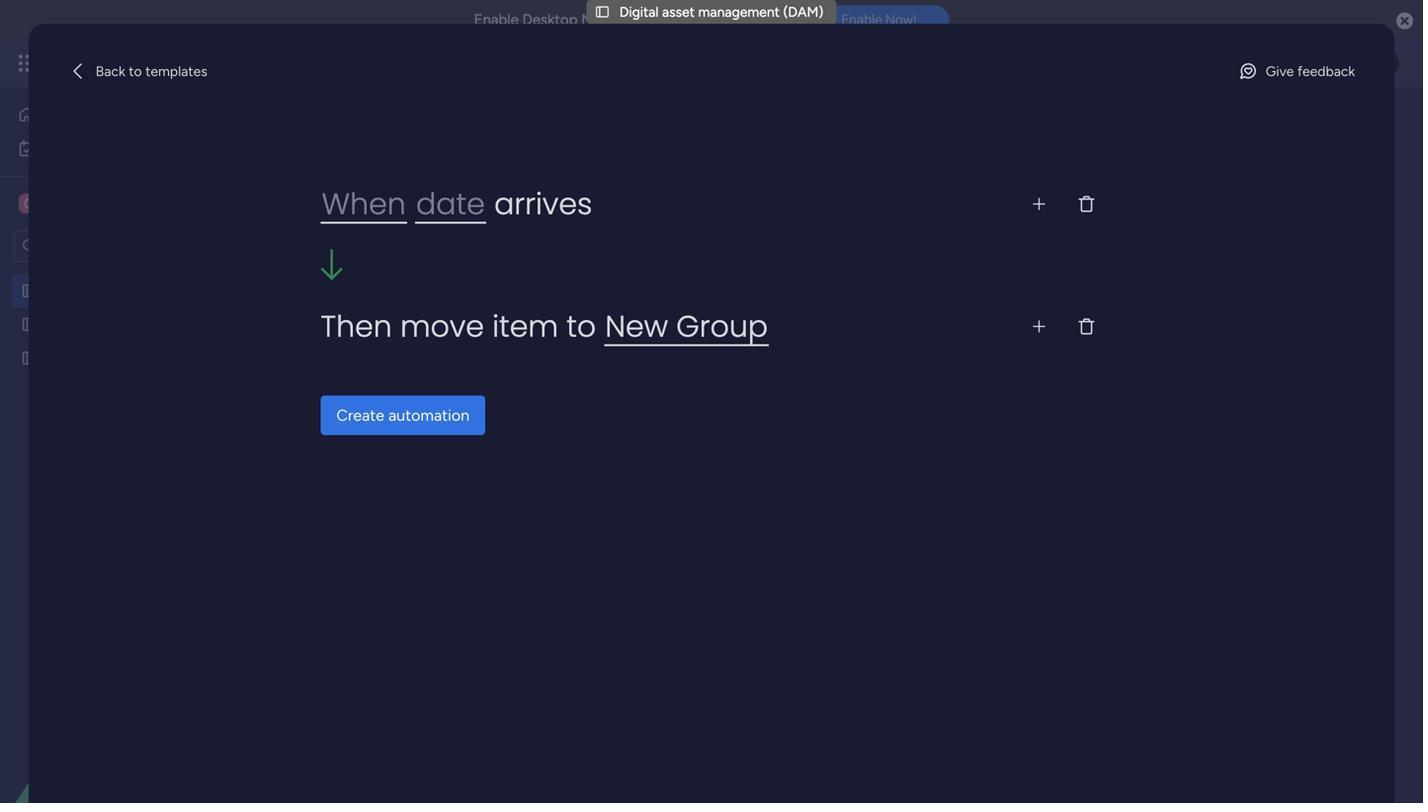 Task type: locate. For each thing, give the bounding box(es) containing it.
team workload button
[[411, 178, 535, 210]]

public board image up public board icon at top
[[21, 282, 40, 301]]

w7
[[378, 386, 394, 399]]

today
[[628, 311, 665, 328]]

main table
[[330, 185, 396, 202]]

0 vertical spatial new
[[307, 238, 336, 255]]

back to templates button
[[60, 55, 215, 87]]

integrate
[[1074, 185, 1131, 202]]

workload inside button
[[462, 185, 521, 202]]

then
[[321, 306, 392, 347]]

0 horizontal spatial workload
[[328, 307, 415, 332]]

computer
[[726, 11, 793, 29]]

1 vertical spatial asset
[[340, 238, 373, 255]]

then move item to new group
[[321, 306, 768, 347]]

1 vertical spatial management
[[199, 52, 307, 74]]

monday
[[88, 52, 156, 74]]

enable for enable now!
[[842, 12, 882, 28]]

move
[[400, 306, 484, 347]]

new left the weeks
[[605, 306, 668, 347]]

0 horizontal spatial management
[[199, 52, 307, 74]]

-
[[410, 386, 415, 399]]

to right item
[[567, 306, 596, 347]]

search everything image
[[1252, 53, 1272, 73]]

public board image
[[21, 282, 40, 301], [21, 349, 40, 368]]

asset inside button
[[340, 238, 373, 255]]

asset
[[662, 3, 695, 20], [340, 238, 373, 255]]

1 horizontal spatial asset
[[662, 3, 695, 20]]

give feedback button
[[1231, 55, 1364, 87]]

1 horizontal spatial enable
[[842, 12, 882, 28]]

public board image down public board icon at top
[[21, 349, 40, 368]]

enable for enable desktop notifications on this computer
[[474, 11, 519, 29]]

create automation button
[[321, 396, 486, 435]]

integrate button
[[1040, 173, 1231, 215]]

1 horizontal spatial management
[[699, 3, 780, 20]]

asset for new
[[340, 238, 373, 255]]

0 vertical spatial to
[[129, 63, 142, 79]]

0 horizontal spatial new
[[307, 238, 336, 255]]

new inside button
[[307, 238, 336, 255]]

management
[[699, 3, 780, 20], [199, 52, 307, 74]]

enable inside button
[[842, 12, 882, 28]]

0 vertical spatial workload
[[462, 185, 521, 202]]

to inside button
[[129, 63, 142, 79]]

group
[[677, 306, 768, 347]]

create automation
[[337, 406, 470, 425]]

today button
[[619, 303, 674, 337]]

18
[[418, 386, 429, 399]]

select product image
[[18, 53, 38, 73]]

date
[[416, 183, 485, 225]]

this
[[695, 11, 722, 29]]

workload right team
[[462, 185, 521, 202]]

to
[[129, 63, 142, 79], [567, 306, 596, 347]]

monday work management
[[88, 52, 307, 74]]

give feedback
[[1266, 63, 1356, 79]]

desktop
[[523, 11, 578, 29]]

c button
[[14, 187, 193, 220]]

to right back
[[129, 63, 142, 79]]

give
[[1266, 63, 1295, 79]]

workload inside field
[[328, 307, 415, 332]]

2 enable from the left
[[842, 12, 882, 28]]

0 vertical spatial public board image
[[21, 282, 40, 301]]

0 vertical spatial management
[[699, 3, 780, 20]]

new down main
[[307, 238, 336, 255]]

main
[[330, 185, 360, 202]]

asset right digital at left
[[662, 3, 695, 20]]

1 vertical spatial workload
[[328, 307, 415, 332]]

0 horizontal spatial asset
[[340, 238, 373, 255]]

asset for digital
[[662, 3, 695, 20]]

management for work
[[199, 52, 307, 74]]

management right on
[[699, 3, 780, 20]]

feedback
[[1298, 63, 1356, 79]]

1 horizontal spatial to
[[567, 306, 596, 347]]

0 horizontal spatial to
[[129, 63, 142, 79]]

enable now! button
[[809, 5, 950, 35]]

option
[[0, 273, 252, 277]]

1 horizontal spatial workload
[[462, 185, 521, 202]]

asset down when
[[340, 238, 373, 255]]

1 vertical spatial public board image
[[21, 349, 40, 368]]

enable left now!
[[842, 12, 882, 28]]

weeks
[[693, 311, 734, 328]]

1 enable from the left
[[474, 11, 519, 29]]

2 public board image from the top
[[21, 349, 40, 368]]

new
[[307, 238, 336, 255], [605, 306, 668, 347]]

enable
[[474, 11, 519, 29], [842, 12, 882, 28]]

management right work
[[199, 52, 307, 74]]

workload
[[462, 185, 521, 202], [328, 307, 415, 332]]

collaborative whiteboard
[[550, 185, 709, 202]]

0 horizontal spatial enable
[[474, 11, 519, 29]]

0 vertical spatial asset
[[662, 3, 695, 20]]

enable left "desktop"
[[474, 11, 519, 29]]

list box
[[0, 270, 252, 642]]

1 horizontal spatial new
[[605, 306, 668, 347]]

dapulse close image
[[1397, 11, 1414, 32]]

help image
[[1295, 53, 1315, 73]]

w7   12 - 18
[[378, 386, 429, 399]]

workload up w7
[[328, 307, 415, 332]]



Task type: describe. For each thing, give the bounding box(es) containing it.
table
[[363, 185, 396, 202]]

arrives
[[494, 183, 593, 225]]

work
[[160, 52, 195, 74]]

date arrives
[[416, 183, 593, 225]]

back
[[96, 63, 125, 79]]

c
[[24, 195, 34, 212]]

whiteboard
[[636, 185, 709, 202]]

digital
[[620, 3, 659, 20]]

on
[[672, 11, 691, 29]]

back to templates
[[96, 63, 207, 79]]

team
[[426, 185, 459, 202]]

workspace image
[[19, 193, 39, 215]]

1 vertical spatial to
[[567, 306, 596, 347]]

(dam)
[[784, 3, 824, 20]]

enable desktop notifications on this computer
[[474, 11, 793, 29]]

enable now!
[[842, 12, 917, 28]]

12
[[397, 386, 408, 399]]

templates
[[145, 63, 207, 79]]

collaborative whiteboard button
[[535, 178, 709, 210]]

1 public board image from the top
[[21, 282, 40, 301]]

digital asset management (dam)
[[620, 3, 824, 20]]

create
[[337, 406, 385, 425]]

team workload
[[426, 185, 521, 202]]

Workload field
[[323, 307, 420, 333]]

notifications
[[582, 11, 668, 29]]

when
[[322, 183, 406, 225]]

management for asset
[[699, 3, 780, 20]]

main table button
[[300, 178, 411, 210]]

lottie animation element
[[0, 604, 252, 804]]

new asset button
[[300, 231, 380, 262]]

lottie animation image
[[0, 604, 252, 804]]

new asset
[[307, 238, 373, 255]]

give feedback link
[[1231, 55, 1364, 87]]

now!
[[886, 12, 917, 28]]

collaborative
[[550, 185, 632, 202]]

john smith image
[[1368, 47, 1400, 79]]

public board image
[[21, 315, 40, 334]]

automation
[[389, 406, 470, 425]]

item
[[493, 306, 559, 347]]

1 vertical spatial new
[[605, 306, 668, 347]]



Task type: vqa. For each thing, say whether or not it's contained in the screenshot.
the top the My first board
no



